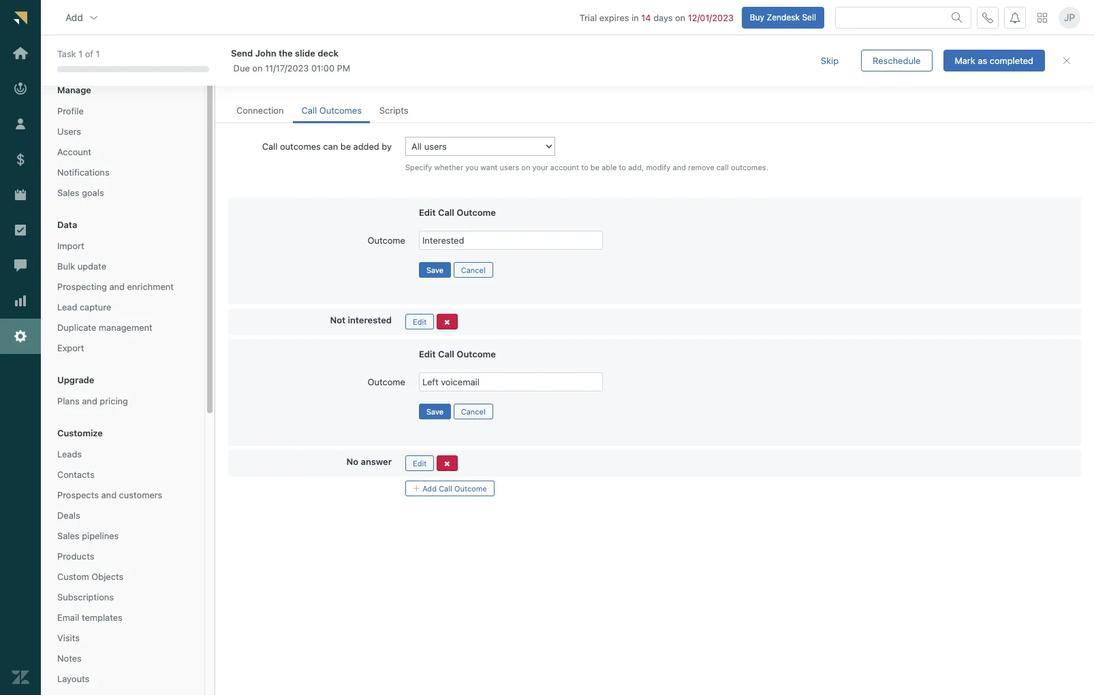 Task type: locate. For each thing, give the bounding box(es) containing it.
notes
[[57, 653, 82, 664]]

0 horizontal spatial to
[[581, 163, 588, 172]]

1 remove image from the top
[[444, 319, 450, 326]]

sell
[[802, 12, 816, 22]]

no
[[346, 456, 358, 467]]

send john the slide deck due on 11/17/2023 01:00 pm
[[231, 47, 350, 73]]

add call outcome
[[420, 484, 487, 493]]

add for add
[[65, 11, 83, 23]]

0 horizontal spatial on
[[252, 63, 263, 73]]

search image
[[952, 12, 963, 23]]

can
[[323, 141, 338, 152]]

0 vertical spatial save button
[[419, 262, 451, 278]]

0 horizontal spatial your
[[246, 74, 264, 85]]

be right can
[[340, 141, 351, 152]]

1 vertical spatial edit call outcome
[[419, 349, 496, 360]]

about
[[448, 74, 471, 85]]

0 vertical spatial remove image
[[444, 319, 450, 326]]

cancel for first save button from the top of the page cancel button
[[461, 266, 486, 274]]

2 to from the left
[[619, 163, 626, 172]]

your down due
[[246, 74, 264, 85]]

1 cancel from the top
[[461, 266, 486, 274]]

2 save from the top
[[426, 407, 444, 416]]

edit call outcome for first save button from the top of the page cancel button
[[419, 207, 496, 218]]

templates
[[82, 612, 123, 623]]

edit link right interested
[[405, 314, 434, 330]]

on for specify whether you want users on your account to be able to add, modify and remove call outcomes.
[[521, 163, 530, 172]]

remove image
[[444, 319, 450, 326], [444, 460, 450, 468]]

1 save button from the top
[[419, 262, 451, 278]]

2 remove image from the top
[[444, 460, 450, 468]]

add inside button
[[65, 11, 83, 23]]

duplicate management link
[[52, 319, 193, 337]]

answer
[[361, 456, 392, 467]]

0 vertical spatial be
[[340, 141, 351, 152]]

contacts
[[309, 74, 345, 85]]

add image
[[413, 485, 420, 492]]

2 sales from the top
[[57, 531, 79, 542]]

task 1 of 1
[[57, 49, 100, 59]]

to right account
[[581, 163, 588, 172]]

deals link
[[52, 507, 193, 525]]

visits
[[57, 633, 80, 644]]

sales pipelines link
[[52, 527, 193, 545]]

enrichment
[[127, 281, 174, 292]]

1 save from the top
[[426, 266, 444, 274]]

1 right of
[[96, 49, 100, 59]]

edit link for answer
[[405, 456, 434, 471]]

added
[[353, 141, 379, 152]]

due
[[233, 63, 250, 73]]

specify
[[405, 163, 432, 172]]

1 horizontal spatial to
[[619, 163, 626, 172]]

1 sales from the top
[[57, 187, 79, 198]]

edit
[[419, 207, 436, 218], [413, 317, 427, 326], [419, 349, 436, 360], [413, 459, 427, 468]]

1 horizontal spatial on
[[521, 163, 530, 172]]

None text field
[[419, 231, 603, 250]]

send john the slide deck link
[[231, 47, 785, 59]]

subscriptions
[[57, 592, 114, 603]]

to right able
[[619, 163, 626, 172]]

lead
[[57, 302, 77, 313]]

voice and text call your leads and contacts directly from sell. learn about
[[228, 51, 474, 85]]

your left account
[[532, 163, 548, 172]]

2 horizontal spatial on
[[675, 12, 685, 23]]

duplicate management
[[57, 322, 152, 333]]

on right days
[[675, 12, 685, 23]]

edit link up add "icon" on the bottom of the page
[[405, 456, 434, 471]]

0 horizontal spatial add
[[65, 11, 83, 23]]

and for pricing
[[82, 396, 97, 407]]

2 cancel button from the top
[[454, 404, 493, 419]]

add right add "icon" on the bottom of the page
[[422, 484, 437, 493]]

prospects
[[57, 490, 99, 501]]

1 cancel button from the top
[[454, 262, 493, 278]]

2 edit call outcome from the top
[[419, 349, 496, 360]]

sales inside sales pipelines link
[[57, 531, 79, 542]]

be left able
[[590, 163, 599, 172]]

visits link
[[52, 629, 193, 647]]

notes link
[[52, 650, 193, 668]]

not
[[330, 315, 345, 325]]

pm
[[337, 63, 350, 73]]

import link
[[52, 237, 193, 255]]

0 horizontal spatial be
[[340, 141, 351, 152]]

0 vertical spatial cancel button
[[454, 262, 493, 278]]

1 vertical spatial cancel
[[461, 407, 486, 416]]

users link
[[52, 123, 193, 140]]

1 vertical spatial on
[[252, 63, 263, 73]]

cancel for cancel button for second save button from the top of the page
[[461, 407, 486, 416]]

in
[[632, 12, 639, 23]]

plans and pricing
[[57, 396, 128, 407]]

subscriptions link
[[52, 589, 193, 606]]

interested
[[348, 315, 392, 325]]

and down contacts link
[[101, 490, 117, 501]]

1 left of
[[78, 49, 83, 59]]

0 vertical spatial your
[[246, 74, 264, 85]]

management
[[99, 322, 152, 333]]

2 cancel from the top
[[461, 407, 486, 416]]

edit call outcome down whether
[[419, 207, 496, 218]]

1 vertical spatial add
[[422, 484, 437, 493]]

0 vertical spatial edit call outcome
[[419, 207, 496, 218]]

able
[[602, 163, 617, 172]]

scripts link
[[371, 99, 417, 123]]

and for text
[[271, 51, 298, 70]]

trial expires in 14 days on 12/01/2023
[[580, 12, 734, 23]]

on right users
[[521, 163, 530, 172]]

outcome inside button
[[454, 484, 487, 493]]

add
[[65, 11, 83, 23], [422, 484, 437, 493]]

1 horizontal spatial your
[[532, 163, 548, 172]]

sales for sales goals
[[57, 187, 79, 198]]

edit call outcome up outcome text field
[[419, 349, 496, 360]]

bulk update
[[57, 261, 106, 272]]

2 vertical spatial on
[[521, 163, 530, 172]]

sales down deals
[[57, 531, 79, 542]]

cancel image
[[1061, 55, 1072, 66]]

import
[[57, 240, 84, 251]]

2 save button from the top
[[419, 404, 451, 419]]

and up leads
[[271, 51, 298, 70]]

and
[[271, 51, 298, 70], [291, 74, 307, 85], [673, 163, 686, 172], [109, 281, 125, 292], [82, 396, 97, 407], [101, 490, 117, 501]]

0 horizontal spatial 1
[[78, 49, 83, 59]]

outcome
[[457, 207, 496, 218], [368, 235, 405, 246], [457, 349, 496, 360], [368, 377, 405, 387], [454, 484, 487, 493]]

1 vertical spatial your
[[532, 163, 548, 172]]

and for customers
[[101, 490, 117, 501]]

1 horizontal spatial add
[[422, 484, 437, 493]]

duplicate
[[57, 322, 96, 333]]

want
[[480, 163, 498, 172]]

by
[[382, 141, 392, 152]]

1 vertical spatial sales
[[57, 531, 79, 542]]

skip
[[821, 55, 839, 66]]

0 vertical spatial on
[[675, 12, 685, 23]]

expires
[[599, 12, 629, 23]]

0 vertical spatial cancel
[[461, 266, 486, 274]]

cancel button for first save button from the top of the page
[[454, 262, 493, 278]]

and down bulk update link
[[109, 281, 125, 292]]

add inside button
[[422, 484, 437, 493]]

account link
[[52, 143, 193, 161]]

sales
[[57, 187, 79, 198], [57, 531, 79, 542]]

cancel button for second save button from the top of the page
[[454, 404, 493, 419]]

outcomes.
[[731, 163, 768, 172]]

1 vertical spatial save button
[[419, 404, 451, 419]]

0 vertical spatial sales
[[57, 187, 79, 198]]

0 vertical spatial edit link
[[405, 314, 434, 330]]

2 edit link from the top
[[405, 456, 434, 471]]

1 horizontal spatial be
[[590, 163, 599, 172]]

call inside call outcomes link
[[301, 105, 317, 116]]

edit link
[[405, 314, 434, 330], [405, 456, 434, 471]]

zendesk products image
[[1037, 13, 1047, 22]]

your inside voice and text call your leads and contacts directly from sell. learn about
[[246, 74, 264, 85]]

add left chevron down image
[[65, 11, 83, 23]]

0 vertical spatial save
[[426, 266, 444, 274]]

whether
[[434, 163, 463, 172]]

prospecting
[[57, 281, 107, 292]]

0 vertical spatial add
[[65, 11, 83, 23]]

and down 11/17/2023
[[291, 74, 307, 85]]

and right the plans
[[82, 396, 97, 407]]

be
[[340, 141, 351, 152], [590, 163, 599, 172]]

your
[[246, 74, 264, 85], [532, 163, 548, 172]]

on right due
[[252, 63, 263, 73]]

1 edit link from the top
[[405, 314, 434, 330]]

1 vertical spatial remove image
[[444, 460, 450, 468]]

skip button
[[809, 50, 850, 72]]

reschedule button
[[861, 50, 932, 72]]

call inside add call outcome button
[[439, 484, 452, 493]]

notifications
[[57, 167, 109, 178]]

on
[[675, 12, 685, 23], [252, 63, 263, 73], [521, 163, 530, 172]]

buy zendesk sell
[[750, 12, 816, 22]]

1 vertical spatial cancel button
[[454, 404, 493, 419]]

1 vertical spatial edit link
[[405, 456, 434, 471]]

sales left goals
[[57, 187, 79, 198]]

sales goals link
[[52, 184, 193, 202]]

call outcomes link
[[293, 99, 370, 123]]

1 edit call outcome from the top
[[419, 207, 496, 218]]

learn
[[422, 74, 445, 85]]

email templates link
[[52, 609, 193, 627]]

sales for sales pipelines
[[57, 531, 79, 542]]

1 horizontal spatial 1
[[96, 49, 100, 59]]

add call outcome button
[[405, 481, 494, 496]]

remove image for not interested
[[444, 319, 450, 326]]

add for add call outcome
[[422, 484, 437, 493]]

None field
[[77, 51, 185, 63]]

text
[[301, 51, 331, 70]]

1 vertical spatial save
[[426, 407, 444, 416]]

layouts
[[57, 674, 89, 685]]



Task type: describe. For each thing, give the bounding box(es) containing it.
plans and pricing link
[[52, 392, 193, 410]]

pipelines
[[82, 531, 119, 542]]

mark as completed button
[[943, 50, 1045, 72]]

prospects and customers
[[57, 490, 162, 501]]

layouts link
[[52, 670, 193, 688]]

jp button
[[1059, 7, 1080, 28]]

custom objects link
[[52, 568, 193, 586]]

call
[[716, 163, 729, 172]]

on inside send john the slide deck due on 11/17/2023 01:00 pm
[[252, 63, 263, 73]]

mark
[[955, 55, 975, 66]]

sell.
[[402, 74, 420, 85]]

call outcomes
[[301, 105, 362, 116]]

completed
[[990, 55, 1033, 66]]

mark as completed
[[955, 55, 1033, 66]]

1 to from the left
[[581, 163, 588, 172]]

slide
[[295, 47, 315, 58]]

call inside voice and text call your leads and contacts directly from sell. learn about
[[228, 74, 244, 85]]

zendesk image
[[12, 669, 29, 687]]

profile link
[[52, 102, 193, 120]]

jp
[[1064, 12, 1075, 23]]

account
[[550, 163, 579, 172]]

of
[[85, 49, 93, 59]]

and for enrichment
[[109, 281, 125, 292]]

deals
[[57, 510, 80, 521]]

no answer
[[346, 456, 392, 467]]

custom objects
[[57, 572, 123, 582]]

bell image
[[1010, 12, 1020, 23]]

export
[[57, 343, 84, 354]]

reschedule
[[873, 55, 921, 66]]

add,
[[628, 163, 644, 172]]

1 1 from the left
[[78, 49, 83, 59]]

save for second save button from the top of the page
[[426, 407, 444, 416]]

edit link for interested
[[405, 314, 434, 330]]

zendesk
[[767, 12, 800, 22]]

account
[[57, 146, 91, 157]]

users
[[57, 126, 81, 137]]

outcomes
[[319, 105, 362, 116]]

11/17/2023
[[265, 63, 309, 73]]

email templates
[[57, 612, 123, 623]]

on for trial expires in 14 days on 12/01/2023
[[675, 12, 685, 23]]

notifications link
[[52, 163, 193, 181]]

lead capture link
[[52, 298, 193, 316]]

Outcome text field
[[419, 372, 603, 392]]

prospects and customers link
[[52, 486, 193, 504]]

bulk update link
[[52, 257, 193, 275]]

connection
[[236, 105, 284, 116]]

task
[[57, 49, 76, 59]]

manage
[[57, 85, 91, 95]]

contacts link
[[52, 466, 193, 484]]

pricing
[[100, 396, 128, 407]]

sales goals
[[57, 187, 104, 198]]

custom
[[57, 572, 89, 582]]

from
[[381, 74, 400, 85]]

remove image for no answer
[[444, 460, 450, 468]]

save for first save button from the top of the page
[[426, 266, 444, 274]]

not interested
[[330, 315, 392, 325]]

trial
[[580, 12, 597, 23]]

sales pipelines
[[57, 531, 119, 542]]

chevron down image
[[88, 12, 99, 23]]

calls image
[[982, 12, 993, 23]]

the
[[279, 47, 293, 58]]

voice
[[228, 51, 267, 70]]

users
[[500, 163, 519, 172]]

and right modify
[[673, 163, 686, 172]]

customize
[[57, 428, 103, 439]]

plans
[[57, 396, 80, 407]]

products
[[57, 551, 94, 562]]

edit call outcome for cancel button for second save button from the top of the page
[[419, 349, 496, 360]]

scripts
[[379, 105, 408, 116]]

remove
[[688, 163, 714, 172]]

leads link
[[52, 446, 193, 463]]

outcomes
[[280, 141, 321, 152]]

1 vertical spatial be
[[590, 163, 599, 172]]

send
[[231, 47, 253, 58]]

buy zendesk sell button
[[742, 7, 824, 28]]

2 1 from the left
[[96, 49, 100, 59]]

export link
[[52, 339, 193, 357]]

upgrade
[[57, 375, 94, 386]]

john
[[255, 47, 276, 58]]

directly
[[347, 74, 378, 85]]

14
[[641, 12, 651, 23]]

add button
[[54, 4, 110, 31]]

products link
[[52, 548, 193, 566]]



Task type: vqa. For each thing, say whether or not it's contained in the screenshot.
SEARCH ADMIN CENTER field
no



